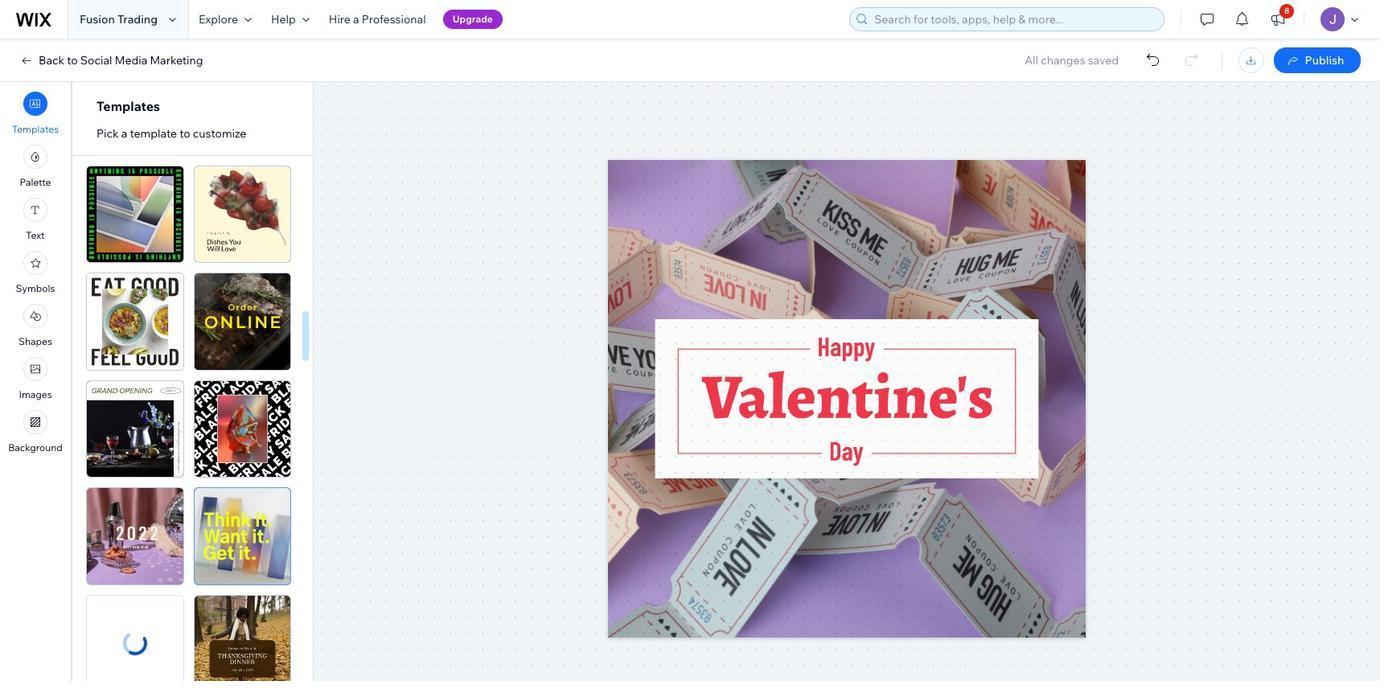 Task type: vqa. For each thing, say whether or not it's contained in the screenshot.
create new folder
no



Task type: locate. For each thing, give the bounding box(es) containing it.
1 vertical spatial to
[[180, 126, 190, 141]]

professional
[[362, 12, 426, 27]]

to right back
[[67, 53, 78, 68]]

pick
[[97, 126, 119, 141]]

social
[[80, 53, 112, 68]]

media
[[115, 53, 147, 68]]

templates up pick
[[97, 98, 160, 114]]

hire
[[329, 12, 351, 27]]

0 vertical spatial a
[[353, 12, 359, 27]]

hire a professional link
[[319, 0, 436, 39]]

1 vertical spatial templates
[[12, 123, 59, 135]]

text button
[[23, 198, 47, 241]]

templates
[[97, 98, 160, 114], [12, 123, 59, 135]]

0 vertical spatial to
[[67, 53, 78, 68]]

palette
[[20, 176, 51, 188]]

8
[[1285, 6, 1290, 16]]

text
[[26, 229, 45, 241]]

a right hire
[[353, 12, 359, 27]]

0 horizontal spatial to
[[67, 53, 78, 68]]

1 horizontal spatial to
[[180, 126, 190, 141]]

upgrade button
[[443, 10, 503, 29]]

help button
[[261, 0, 319, 39]]

back to social media marketing
[[39, 53, 203, 68]]

menu containing templates
[[0, 87, 71, 459]]

0 vertical spatial templates
[[97, 98, 160, 114]]

0 horizontal spatial a
[[121, 126, 127, 141]]

marketing
[[150, 53, 203, 68]]

to right the template
[[180, 126, 190, 141]]

8 button
[[1261, 0, 1296, 39]]

a right pick
[[121, 126, 127, 141]]

publish button
[[1274, 47, 1361, 73]]

Search for tools, apps, help & more... field
[[870, 8, 1159, 31]]

saved
[[1088, 53, 1119, 68]]

a
[[353, 12, 359, 27], [121, 126, 127, 141]]

templates up palette button
[[12, 123, 59, 135]]

images button
[[19, 357, 52, 401]]

menu
[[0, 87, 71, 459]]

back to social media marketing button
[[19, 53, 203, 68]]

symbols button
[[16, 251, 55, 294]]

all
[[1025, 53, 1039, 68]]

to
[[67, 53, 78, 68], [180, 126, 190, 141]]

1 vertical spatial a
[[121, 126, 127, 141]]

explore
[[199, 12, 238, 27]]

0 horizontal spatial templates
[[12, 123, 59, 135]]

all changes saved
[[1025, 53, 1119, 68]]

1 horizontal spatial templates
[[97, 98, 160, 114]]

a for template
[[121, 126, 127, 141]]

help
[[271, 12, 296, 27]]

1 horizontal spatial a
[[353, 12, 359, 27]]

symbols
[[16, 282, 55, 294]]



Task type: describe. For each thing, give the bounding box(es) containing it.
hire a professional
[[329, 12, 426, 27]]

images
[[19, 389, 52, 401]]

background button
[[8, 410, 63, 454]]

upgrade
[[453, 13, 493, 25]]

a for professional
[[353, 12, 359, 27]]

fusion trading
[[80, 12, 158, 27]]

customize
[[193, 126, 247, 141]]

changes
[[1041, 53, 1086, 68]]

shapes
[[19, 336, 52, 348]]

fusion
[[80, 12, 115, 27]]

template
[[130, 126, 177, 141]]

palette button
[[20, 145, 51, 188]]

shapes button
[[19, 304, 52, 348]]

templates button
[[12, 92, 59, 135]]

back
[[39, 53, 64, 68]]

trading
[[117, 12, 158, 27]]

pick a template to customize
[[97, 126, 247, 141]]

publish
[[1306, 53, 1345, 68]]

background
[[8, 442, 63, 454]]



